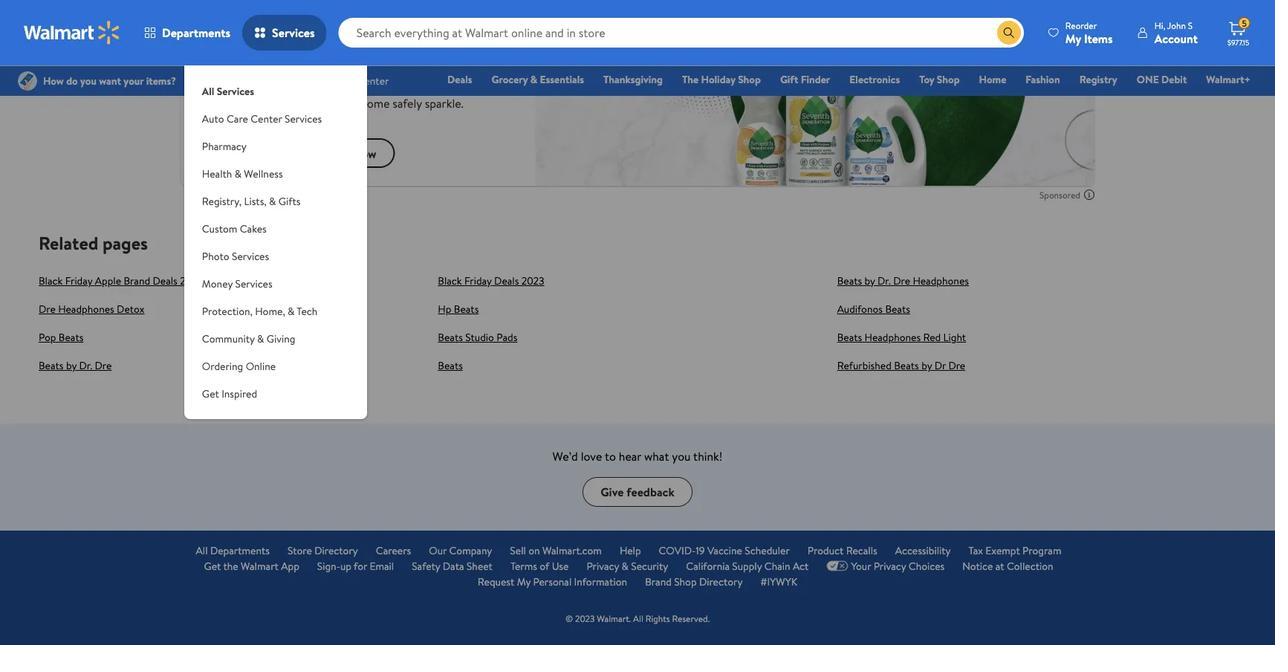 Task type: locate. For each thing, give the bounding box(es) containing it.
shop right holiday
[[738, 72, 761, 87]]

my inside reorder my items
[[1066, 30, 1082, 46]]

services down cakes
[[232, 249, 269, 263]]

0 vertical spatial my
[[1066, 30, 1082, 46]]

friday up hp beats
[[465, 274, 492, 288]]

1 horizontal spatial directory
[[700, 574, 743, 589]]

get inspired button
[[184, 380, 367, 407]]

center
[[251, 111, 282, 126]]

directory down california
[[700, 574, 743, 589]]

get left the
[[204, 559, 221, 573]]

get the walmart app link
[[204, 559, 299, 574]]

scheduler
[[745, 543, 790, 558]]

report for report suspected stolen goods (to ca attorney general)
[[220, 14, 252, 29]]

accessibility
[[896, 543, 951, 558]]

deals left the money
[[153, 274, 178, 288]]

brand shop directory link
[[645, 574, 743, 590]]

toy
[[920, 72, 935, 87]]

& for community
[[257, 331, 264, 346]]

services right center at left
[[285, 111, 322, 126]]

protection, home, & tech
[[202, 304, 318, 318]]

0 horizontal spatial privacy
[[587, 559, 619, 573]]

report seller
[[123, 14, 181, 29]]

0 vertical spatial dr.
[[878, 274, 891, 288]]

black up hp
[[438, 274, 462, 288]]

1 horizontal spatial deals
[[448, 72, 473, 87]]

auto care center services
[[202, 111, 322, 126]]

by up audifonos beats link
[[865, 274, 876, 288]]

california
[[686, 559, 730, 573]]

walmart.
[[597, 613, 631, 625]]

0 horizontal spatial shop
[[674, 574, 697, 589]]

0 horizontal spatial black
[[39, 274, 63, 288]]

1 horizontal spatial friday
[[465, 274, 492, 288]]

1 horizontal spatial my
[[1066, 30, 1082, 46]]

community
[[202, 331, 255, 346]]

shop for toy shop
[[937, 72, 960, 87]]

Walmart Site-Wide search field
[[339, 18, 1024, 48]]

0 vertical spatial departments
[[162, 25, 231, 41]]

get
[[202, 386, 219, 401], [204, 559, 221, 573]]

dre headphones detox
[[39, 302, 145, 317]]

& left gifts
[[269, 194, 276, 208]]

0 vertical spatial headphones
[[913, 274, 969, 288]]

privacy right your
[[874, 559, 907, 573]]

beats by dr. dre
[[39, 359, 112, 373]]

& inside registry, lists, & gifts dropdown button
[[269, 194, 276, 208]]

tax exempt program get the walmart app
[[204, 543, 1062, 573]]

by down pop beats
[[66, 359, 77, 373]]

beats headphones red light link
[[838, 330, 967, 345]]

1 horizontal spatial by
[[865, 274, 876, 288]]

brand right apple
[[124, 274, 150, 288]]

dre headphones detox link
[[39, 302, 145, 317]]

shop right the toy
[[937, 72, 960, 87]]

electronics
[[850, 72, 900, 87]]

attorney
[[394, 14, 435, 29]]

&
[[531, 72, 538, 87], [235, 166, 242, 181], [269, 194, 276, 208], [288, 304, 295, 318], [257, 331, 264, 346], [622, 559, 629, 573]]

2 friday from the left
[[465, 274, 492, 288]]

1 black from the left
[[39, 274, 63, 288]]

dr. down pop beats
[[79, 359, 92, 373]]

services inside dropdown button
[[272, 25, 315, 41]]

the
[[223, 559, 238, 573]]

directory up "sign-"
[[315, 543, 358, 558]]

0 horizontal spatial my
[[517, 574, 531, 589]]

& inside health & wellness dropdown button
[[235, 166, 242, 181]]

all for all services
[[202, 84, 214, 98]]

services for photo services
[[232, 249, 269, 263]]

hi, john s account
[[1155, 19, 1198, 46]]

my left items
[[1066, 30, 1082, 46]]

all left rights
[[633, 613, 644, 625]]

departments up all services
[[162, 25, 231, 41]]

services up protection, home, & tech
[[235, 276, 273, 291]]

2 vertical spatial headphones
[[865, 330, 921, 345]]

ca
[[378, 14, 392, 29]]

& left giving
[[257, 331, 264, 346]]

services left goods
[[272, 25, 315, 41]]

headphones down apple
[[58, 302, 114, 317]]

beats studio pads
[[438, 330, 518, 345]]

& for health
[[235, 166, 242, 181]]

dr.
[[878, 274, 891, 288], [79, 359, 92, 373]]

beats right pop
[[59, 330, 84, 345]]

all up the get the walmart app link
[[196, 543, 208, 558]]

fashion
[[1026, 72, 1061, 87]]

get inside "tax exempt program get the walmart app"
[[204, 559, 221, 573]]

deals link
[[441, 71, 479, 87]]

friday left apple
[[65, 274, 92, 288]]

one debit link
[[1131, 71, 1194, 87]]

& for grocery
[[531, 72, 538, 87]]

privacy & security link
[[587, 559, 669, 574]]

1 vertical spatial brand
[[645, 574, 672, 589]]

1 vertical spatial my
[[517, 574, 531, 589]]

hp
[[438, 302, 452, 317]]

0 vertical spatial all
[[202, 84, 214, 98]]

2023
[[180, 274, 203, 288], [522, 274, 545, 288], [575, 613, 595, 625]]

pop beats
[[39, 330, 84, 345]]

2 black from the left
[[438, 274, 462, 288]]

& inside privacy & security link
[[622, 559, 629, 573]]

dre up pop
[[39, 302, 56, 317]]

company
[[449, 543, 492, 558]]

brand down the security
[[645, 574, 672, 589]]

ad disclaimer and feedback for marqueedisplayad image
[[1084, 189, 1096, 201]]

privacy up information
[[587, 559, 619, 573]]

health & wellness
[[202, 166, 283, 181]]

seller
[[157, 14, 181, 29]]

on
[[529, 543, 540, 558]]

beats down pop
[[39, 359, 64, 373]]

for
[[354, 559, 367, 573]]

audifonos
[[838, 302, 883, 317]]

dr. for beats by dr. dre
[[79, 359, 92, 373]]

0 vertical spatial get
[[202, 386, 219, 401]]

2 horizontal spatial report
[[220, 14, 252, 29]]

©
[[566, 613, 573, 625]]

pop beats link
[[39, 330, 84, 345]]

2 horizontal spatial deals
[[494, 274, 519, 288]]

sell on walmart.com
[[510, 543, 602, 558]]

email
[[370, 559, 394, 573]]

my inside notice at collection request my personal information
[[517, 574, 531, 589]]

suspected
[[254, 14, 299, 29]]

friday
[[65, 274, 92, 288], [465, 274, 492, 288]]

& right health
[[235, 166, 242, 181]]

headphones up red
[[913, 274, 969, 288]]

black down related
[[39, 274, 63, 288]]

shop down california
[[674, 574, 697, 589]]

beats
[[838, 274, 863, 288], [454, 302, 479, 317], [886, 302, 911, 317], [59, 330, 84, 345], [438, 330, 463, 345], [838, 330, 863, 345], [39, 359, 64, 373], [438, 359, 463, 373], [895, 359, 919, 373]]

directory
[[315, 543, 358, 558], [700, 574, 743, 589]]

departments inside popup button
[[162, 25, 231, 41]]

beats down beats studio pads "link"
[[438, 359, 463, 373]]

0 horizontal spatial directory
[[315, 543, 358, 558]]

0 horizontal spatial dr.
[[79, 359, 92, 373]]

& down the help link
[[622, 559, 629, 573]]

services
[[272, 25, 315, 41], [217, 84, 254, 98], [285, 111, 322, 126], [232, 249, 269, 263], [235, 276, 273, 291]]

beats down audifonos in the right of the page
[[838, 330, 863, 345]]

1 horizontal spatial black
[[438, 274, 462, 288]]

1 horizontal spatial privacy
[[874, 559, 907, 573]]

0 horizontal spatial friday
[[65, 274, 92, 288]]

reorder
[[1066, 19, 1098, 32]]

report
[[57, 12, 93, 29], [123, 14, 154, 29], [220, 14, 252, 29]]

get left "inspired"
[[202, 386, 219, 401]]

cakes
[[240, 221, 267, 236]]

1 vertical spatial departments
[[210, 543, 270, 558]]

dr. for beats by dr. dre headphones
[[878, 274, 891, 288]]

detox
[[117, 302, 145, 317]]

audifonos beats
[[838, 302, 911, 317]]

app
[[281, 559, 299, 573]]

1 privacy from the left
[[587, 559, 619, 573]]

1 horizontal spatial dr.
[[878, 274, 891, 288]]

community & giving
[[202, 331, 295, 346]]

departments up the
[[210, 543, 270, 558]]

auto
[[202, 111, 224, 126]]

feedback
[[627, 484, 675, 500]]

my down terms
[[517, 574, 531, 589]]

& inside 'community & giving' dropdown button
[[257, 331, 264, 346]]

all up auto
[[202, 84, 214, 98]]

1 vertical spatial dr.
[[79, 359, 92, 373]]

get inside get inspired dropdown button
[[202, 386, 219, 401]]

program
[[1023, 543, 1062, 558]]

by left 'dr'
[[922, 359, 933, 373]]

0 horizontal spatial report
[[57, 12, 93, 29]]

my
[[1066, 30, 1082, 46], [517, 574, 531, 589]]

© 2023 walmart. all rights reserved.
[[566, 613, 710, 625]]

deals up pads
[[494, 274, 519, 288]]

store
[[288, 543, 312, 558]]

ordering
[[202, 359, 243, 373]]

1 vertical spatial headphones
[[58, 302, 114, 317]]

by for beats by dr. dre headphones
[[865, 274, 876, 288]]

1 vertical spatial get
[[204, 559, 221, 573]]

store directory
[[288, 543, 358, 558]]

shop inside 'link'
[[937, 72, 960, 87]]

1 vertical spatial directory
[[700, 574, 743, 589]]

money
[[202, 276, 233, 291]]

dr. up audifonos beats
[[878, 274, 891, 288]]

hp beats link
[[438, 302, 479, 317]]

walmart.com
[[543, 543, 602, 558]]

& right grocery
[[531, 72, 538, 87]]

& inside the grocery & essentials link
[[531, 72, 538, 87]]

1 horizontal spatial report
[[123, 14, 154, 29]]

dre
[[894, 274, 911, 288], [39, 302, 56, 317], [95, 359, 112, 373], [949, 359, 966, 373]]

report for report :
[[57, 12, 93, 29]]

friday for deals
[[465, 274, 492, 288]]

0 horizontal spatial by
[[66, 359, 77, 373]]

act
[[793, 559, 809, 573]]

registry
[[1080, 72, 1118, 87]]

& left the tech
[[288, 304, 295, 318]]

1 vertical spatial all
[[196, 543, 208, 558]]

giving
[[267, 331, 295, 346]]

& inside protection, home, & tech dropdown button
[[288, 304, 295, 318]]

covid-19 vaccine scheduler link
[[659, 543, 790, 559]]

your
[[852, 559, 872, 573]]

Search search field
[[339, 18, 1024, 48]]

friday for apple
[[65, 274, 92, 288]]

services up care
[[217, 84, 254, 98]]

deals left grocery
[[448, 72, 473, 87]]

2 horizontal spatial shop
[[937, 72, 960, 87]]

black for black friday apple brand deals 2023
[[39, 274, 63, 288]]

black friday deals 2023
[[438, 274, 545, 288]]

walmart image
[[24, 21, 120, 45]]

1 friday from the left
[[65, 274, 92, 288]]

money services button
[[184, 270, 367, 297]]

tax exempt program link
[[969, 543, 1062, 559]]

personal
[[533, 574, 572, 589]]

headphones up refurbished beats by dr dre
[[865, 330, 921, 345]]

report suspected stolen goods (to ca attorney general)
[[220, 14, 476, 29]]

terms of use
[[511, 559, 569, 573]]

brand shop directory
[[645, 574, 743, 589]]

1 horizontal spatial brand
[[645, 574, 672, 589]]

0 vertical spatial brand
[[124, 274, 150, 288]]



Task type: describe. For each thing, give the bounding box(es) containing it.
registry,
[[202, 194, 242, 208]]

beats by dr. dre link
[[39, 359, 112, 373]]

dre right 'dr'
[[949, 359, 966, 373]]

walmart+ link
[[1200, 71, 1258, 87]]

refurbished beats by dr dre
[[838, 359, 966, 373]]

sign-
[[317, 559, 340, 573]]

#iywyk link
[[761, 574, 798, 590]]

product recalls
[[808, 543, 878, 558]]

essentials
[[540, 72, 584, 87]]

2 horizontal spatial by
[[922, 359, 933, 373]]

toy shop link
[[913, 71, 967, 87]]

chain
[[765, 559, 791, 573]]

audifonos beats link
[[838, 302, 911, 317]]

tax
[[969, 543, 984, 558]]

the holiday shop link
[[676, 71, 768, 87]]

lists,
[[244, 194, 267, 208]]

finder
[[801, 72, 831, 87]]

black friday deals 2023 link
[[438, 274, 545, 288]]

0 horizontal spatial brand
[[124, 274, 150, 288]]

covid-
[[659, 543, 696, 558]]

sponsored
[[1040, 189, 1081, 201]]

items
[[1085, 30, 1113, 46]]

0 horizontal spatial deals
[[153, 274, 178, 288]]

holiday
[[701, 72, 736, 87]]

gift finder link
[[774, 71, 837, 87]]

deals inside deals "link"
[[448, 72, 473, 87]]

home
[[980, 72, 1007, 87]]

one
[[1137, 72, 1160, 87]]

pop
[[39, 330, 56, 345]]

custom cakes
[[202, 221, 267, 236]]

(to
[[362, 14, 375, 29]]

& for privacy
[[622, 559, 629, 573]]

recalls
[[847, 543, 878, 558]]

general)
[[437, 14, 476, 29]]

red
[[924, 330, 941, 345]]

:
[[93, 12, 96, 29]]

beats right hp
[[454, 302, 479, 317]]

all for all departments
[[196, 543, 208, 558]]

refurbished
[[838, 359, 892, 373]]

notice at collection request my personal information
[[478, 559, 1054, 589]]

reorder my items
[[1066, 19, 1113, 46]]

search icon image
[[1004, 27, 1015, 39]]

1 horizontal spatial 2023
[[522, 274, 545, 288]]

beats up audifonos in the right of the page
[[838, 274, 863, 288]]

home link
[[973, 71, 1014, 87]]

report :
[[57, 12, 96, 29]]

care
[[227, 111, 248, 126]]

photo services button
[[184, 242, 367, 270]]

help
[[620, 543, 641, 558]]

privacy choices icon image
[[827, 561, 849, 572]]

pads
[[497, 330, 518, 345]]

hi,
[[1155, 19, 1166, 32]]

beats by dr. dre headphones
[[838, 274, 969, 288]]

product
[[808, 543, 844, 558]]

the
[[682, 72, 699, 87]]

what
[[645, 448, 669, 465]]

exempt
[[986, 543, 1021, 558]]

services button
[[242, 15, 327, 51]]

you
[[672, 448, 691, 465]]

security
[[631, 559, 669, 573]]

headphones for dre headphones detox
[[58, 302, 114, 317]]

fashion link
[[1020, 71, 1067, 87]]

photo services
[[202, 249, 269, 263]]

services for money services
[[235, 276, 273, 291]]

request my personal information link
[[478, 574, 628, 590]]

ordering online button
[[184, 352, 367, 380]]

beats link
[[438, 359, 463, 373]]

reserved.
[[672, 613, 710, 625]]

covid-19 vaccine scheduler
[[659, 543, 790, 558]]

black friday apple brand deals 2023
[[39, 274, 203, 288]]

photo
[[202, 249, 229, 263]]

custom
[[202, 221, 237, 236]]

pharmacy button
[[184, 132, 367, 160]]

terms of use link
[[511, 559, 569, 574]]

pages
[[103, 231, 148, 256]]

report for report seller
[[123, 14, 154, 29]]

all services
[[202, 84, 254, 98]]

5
[[1243, 17, 1248, 30]]

community & giving button
[[184, 325, 367, 352]]

by for beats by dr. dre
[[66, 359, 77, 373]]

0 horizontal spatial 2023
[[180, 274, 203, 288]]

hp beats
[[438, 302, 479, 317]]

dre up audifonos beats
[[894, 274, 911, 288]]

1 horizontal spatial shop
[[738, 72, 761, 87]]

walmart+
[[1207, 72, 1251, 87]]

0 vertical spatial directory
[[315, 543, 358, 558]]

apple
[[95, 274, 121, 288]]

toy shop
[[920, 72, 960, 87]]

online
[[246, 359, 276, 373]]

black for black friday deals 2023
[[438, 274, 462, 288]]

rights
[[646, 613, 670, 625]]

dre down dre headphones detox
[[95, 359, 112, 373]]

wellness
[[244, 166, 283, 181]]

grocery & essentials
[[492, 72, 584, 87]]

beats studio pads link
[[438, 330, 518, 345]]

beats up beats link
[[438, 330, 463, 345]]

health
[[202, 166, 232, 181]]

2 vertical spatial all
[[633, 613, 644, 625]]

s
[[1189, 19, 1193, 32]]

sign-up for email link
[[317, 559, 394, 574]]

services for all services
[[217, 84, 254, 98]]

#iywyk
[[761, 574, 798, 589]]

protection, home, & tech button
[[184, 297, 367, 325]]

2 horizontal spatial 2023
[[575, 613, 595, 625]]

black friday apple brand deals 2023 link
[[39, 274, 203, 288]]

grocery
[[492, 72, 528, 87]]

2 privacy from the left
[[874, 559, 907, 573]]

walmart
[[241, 559, 279, 573]]

california supply chain act
[[686, 559, 809, 573]]

vaccine
[[708, 543, 743, 558]]

store directory link
[[288, 543, 358, 559]]

use
[[552, 559, 569, 573]]

accessibility link
[[896, 543, 951, 559]]

headphones for beats headphones red light
[[865, 330, 921, 345]]

beats up beats headphones red light link
[[886, 302, 911, 317]]

information
[[574, 574, 628, 589]]

give feedback
[[601, 484, 675, 500]]

beats down beats headphones red light link
[[895, 359, 919, 373]]

shop for brand shop directory
[[674, 574, 697, 589]]



Task type: vqa. For each thing, say whether or not it's contained in the screenshot.
Gifts
yes



